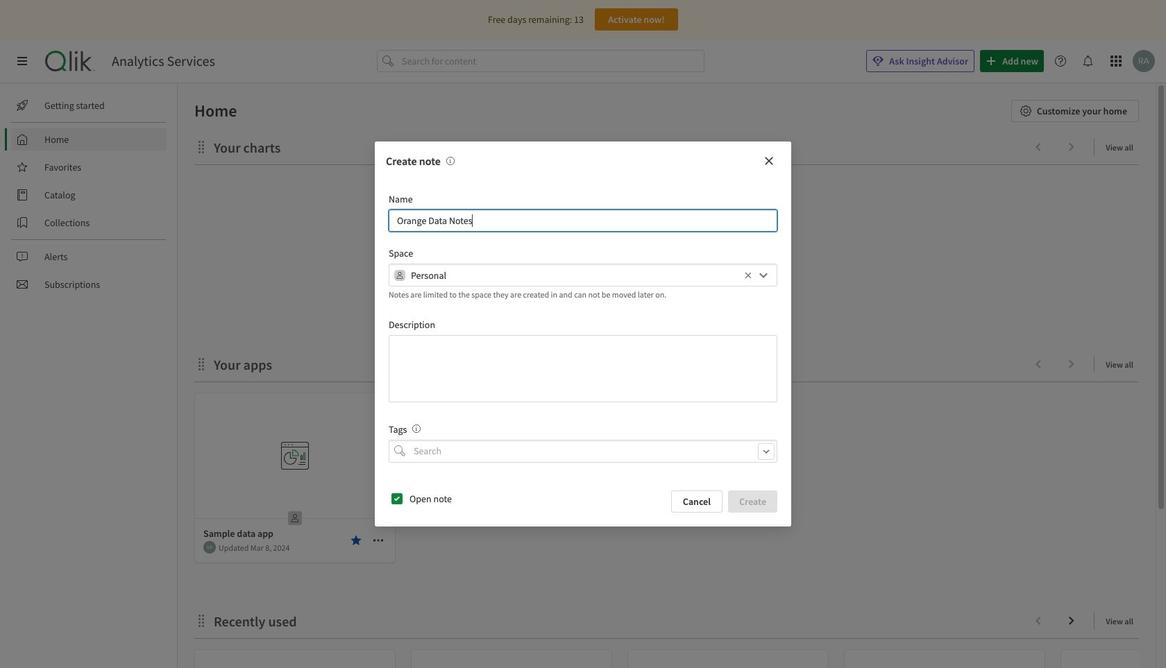 Task type: vqa. For each thing, say whether or not it's contained in the screenshot.
tooltip for My new sheet sheet is selected. Press the Spacebar or Enter key to open My new sheet sheet. Use the right and left arrow keys to navigate. element
no



Task type: describe. For each thing, give the bounding box(es) containing it.
analytics services element
[[112, 53, 215, 69]]

move collection image
[[194, 614, 208, 628]]

remove from favorites image
[[351, 535, 362, 547]]

start typing a tag name. select an existing tag or create a new tag by pressing enter or comma. press backspace to remove a tag. image
[[413, 425, 421, 433]]

2 move collection image from the top
[[194, 357, 208, 371]]



Task type: locate. For each thing, give the bounding box(es) containing it.
navigation pane element
[[0, 89, 177, 301]]

Search text field
[[411, 440, 778, 463]]

record and discuss insights with others using notes tooltip
[[441, 154, 455, 168]]

search image
[[394, 446, 406, 457]]

move collection image
[[194, 140, 208, 154], [194, 357, 208, 371]]

0 vertical spatial move collection image
[[194, 140, 208, 154]]

dialog
[[375, 142, 792, 527]]

None text field
[[389, 210, 778, 232], [411, 264, 742, 287], [389, 335, 778, 403], [389, 210, 778, 232], [411, 264, 742, 287], [389, 335, 778, 403]]

1 vertical spatial move collection image
[[194, 357, 208, 371]]

ruby anderson image
[[203, 542, 216, 554]]

close sidebar menu image
[[17, 56, 28, 67]]

None field
[[389, 440, 778, 463]]

ruby anderson element
[[203, 542, 216, 554]]

1 move collection image from the top
[[194, 140, 208, 154]]

main content
[[172, 83, 1167, 669]]

record and discuss insights with others using notes image
[[446, 157, 455, 166]]

start typing a tag name. select an existing tag or create a new tag by pressing enter or comma. press backspace to remove a tag. tooltip
[[407, 424, 421, 436]]



